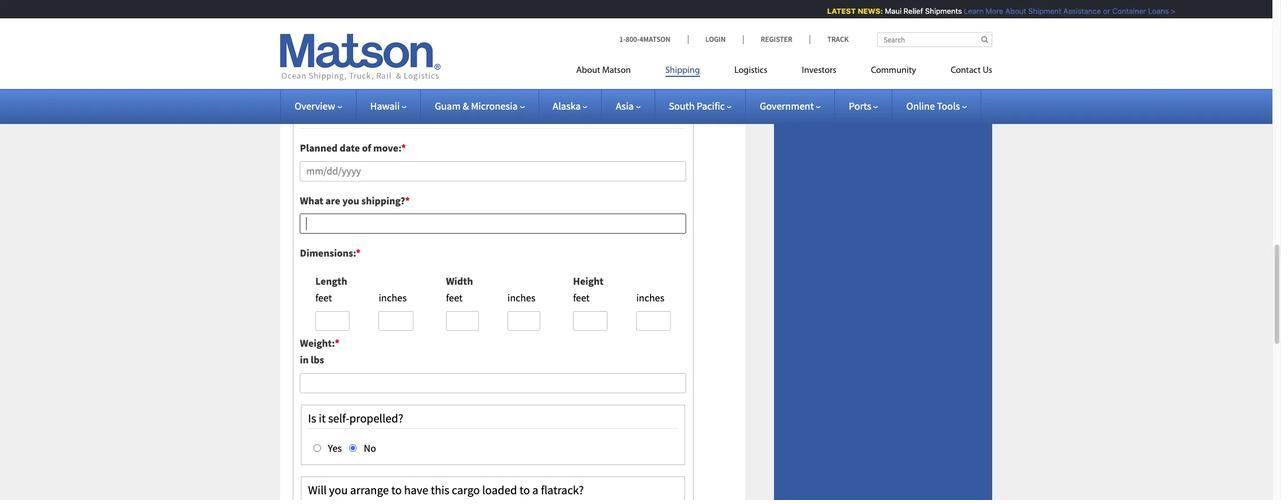 Task type: describe. For each thing, give the bounding box(es) containing it.
&
[[463, 99, 469, 113]]

government
[[760, 99, 814, 113]]

overview link
[[295, 99, 342, 113]]

a
[[532, 483, 539, 498]]

online tools
[[907, 99, 960, 113]]

1 to from the left
[[391, 483, 402, 498]]

are
[[326, 194, 340, 207]]

shipments
[[921, 6, 958, 16]]

login link
[[688, 34, 743, 44]]

inches for length
[[379, 291, 407, 304]]

additional information
[[300, 110, 415, 126]]

contact us link
[[934, 60, 992, 84]]

pacific
[[697, 99, 725, 113]]

move:
[[373, 141, 401, 154]]

will
[[308, 483, 327, 498]]

loaded
[[482, 483, 517, 498]]

weight:
[[300, 337, 335, 350]]

maui
[[881, 6, 897, 16]]

tools
[[937, 99, 960, 113]]

2 to from the left
[[520, 483, 530, 498]]

alaska link
[[553, 99, 588, 113]]

asia link
[[616, 99, 641, 113]]

hawaii link
[[370, 99, 407, 113]]

Height text field
[[573, 311, 608, 331]]

news:
[[853, 6, 879, 16]]

community link
[[854, 60, 934, 84]]

Width text field
[[446, 311, 479, 331]]

date
[[340, 141, 360, 154]]

logistics link
[[717, 60, 785, 84]]

micronesia
[[471, 99, 518, 113]]

register link
[[743, 34, 810, 44]]

it
[[319, 411, 326, 426]]

lbs
[[311, 353, 324, 367]]

is it self-propelled?
[[308, 411, 403, 426]]

self-
[[328, 411, 349, 426]]

more
[[981, 6, 999, 16]]

Length text field
[[315, 311, 350, 331]]

feet for length
[[315, 291, 332, 304]]

1 vertical spatial you
[[329, 483, 348, 498]]

guam & micronesia link
[[435, 99, 525, 113]]

contact us
[[951, 66, 992, 75]]

about matson
[[576, 66, 631, 75]]

in
[[300, 353, 309, 367]]

overview
[[295, 99, 335, 113]]

hawaii
[[370, 99, 400, 113]]

feet for height
[[573, 291, 590, 304]]

0 vertical spatial you
[[342, 194, 359, 207]]

0 vertical spatial about
[[1001, 6, 1022, 16]]

Search search field
[[878, 32, 992, 47]]

shipping
[[665, 66, 700, 75]]

latest
[[823, 6, 852, 16]]

online
[[907, 99, 935, 113]]

search image
[[982, 36, 988, 43]]

length
[[315, 275, 347, 288]]

arrange
[[350, 483, 389, 498]]

government link
[[760, 99, 821, 113]]

flatrack?
[[541, 483, 584, 498]]



Task type: locate. For each thing, give the bounding box(es) containing it.
planned date of move: *
[[300, 141, 406, 154]]

None text field
[[508, 311, 540, 331], [636, 311, 671, 331], [508, 311, 540, 331], [636, 311, 671, 331]]

logistics
[[735, 66, 768, 75]]

south pacific
[[669, 99, 725, 113]]

about inside top menu navigation
[[576, 66, 600, 75]]

no
[[362, 441, 376, 455]]

shipping link
[[648, 60, 717, 84]]

relief
[[899, 6, 919, 16]]

planned
[[300, 141, 338, 154]]

learn
[[960, 6, 979, 16]]

dimensions: *
[[300, 246, 361, 260]]

height
[[573, 275, 604, 288]]

guam
[[435, 99, 461, 113]]

us
[[983, 66, 992, 75]]

0 horizontal spatial feet
[[315, 291, 332, 304]]

1 horizontal spatial inches
[[508, 291, 536, 304]]

1-
[[620, 34, 626, 44]]

1 horizontal spatial feet
[[446, 291, 463, 304]]

800-
[[626, 34, 640, 44]]

1 feet from the left
[[315, 291, 332, 304]]

ports link
[[849, 99, 878, 113]]

4matson
[[640, 34, 671, 44]]

register
[[761, 34, 793, 44]]

track link
[[810, 34, 849, 44]]

to left the have
[[391, 483, 402, 498]]

contact
[[951, 66, 981, 75]]

inches
[[379, 291, 407, 304], [508, 291, 536, 304], [636, 291, 664, 304]]

will you arrange to  have this cargo loaded to a flatrack?
[[308, 483, 584, 498]]

alaska
[[553, 99, 581, 113]]

community
[[871, 66, 916, 75]]

south pacific link
[[669, 99, 732, 113]]

0 horizontal spatial inches
[[379, 291, 407, 304]]

assistance
[[1059, 6, 1097, 16]]

top menu navigation
[[576, 60, 992, 84]]

learn more about shipment assistance or container loans > link
[[960, 6, 1171, 16]]

1-800-4matson link
[[620, 34, 688, 44]]

2 feet from the left
[[446, 291, 463, 304]]

to left a
[[520, 483, 530, 498]]

investors link
[[785, 60, 854, 84]]

login
[[706, 34, 726, 44]]

1 horizontal spatial to
[[520, 483, 530, 498]]

information
[[355, 110, 415, 126]]

0 horizontal spatial to
[[391, 483, 402, 498]]

2 inches from the left
[[508, 291, 536, 304]]

asia
[[616, 99, 634, 113]]

ports
[[849, 99, 872, 113]]

you right "are"
[[342, 194, 359, 207]]

blue matson logo with ocean, shipping, truck, rail and logistics written beneath it. image
[[280, 34, 441, 81]]

about matson link
[[576, 60, 648, 84]]

None telephone field
[[300, 57, 687, 77]]

south
[[669, 99, 695, 113]]

weight: * in lbs
[[300, 337, 340, 367]]

loans
[[1144, 6, 1165, 16]]

about right more
[[1001, 6, 1022, 16]]

matson
[[602, 66, 631, 75]]

you
[[342, 194, 359, 207], [329, 483, 348, 498]]

have
[[404, 483, 428, 498]]

cargo
[[452, 483, 480, 498]]

2 horizontal spatial feet
[[573, 291, 590, 304]]

feet down length
[[315, 291, 332, 304]]

1-800-4matson
[[620, 34, 671, 44]]

guam & micronesia
[[435, 99, 518, 113]]

additional
[[300, 110, 352, 126]]

3 inches from the left
[[636, 291, 664, 304]]

what are you shipping? *
[[300, 194, 410, 207]]

0 horizontal spatial about
[[576, 66, 600, 75]]

to
[[391, 483, 402, 498], [520, 483, 530, 498]]

shipment
[[1024, 6, 1057, 16]]

what
[[300, 194, 323, 207]]

2 horizontal spatial inches
[[636, 291, 664, 304]]

online tools link
[[907, 99, 967, 113]]

1 vertical spatial about
[[576, 66, 600, 75]]

you right will
[[329, 483, 348, 498]]

None text field
[[300, 214, 687, 234], [379, 311, 413, 331], [300, 373, 687, 393], [300, 214, 687, 234], [379, 311, 413, 331], [300, 373, 687, 393]]

is
[[308, 411, 316, 426]]

None search field
[[878, 32, 992, 47]]

>
[[1167, 6, 1171, 16]]

about left matson
[[576, 66, 600, 75]]

of
[[362, 141, 371, 154]]

* inside weight: * in lbs
[[335, 337, 340, 350]]

feet down height
[[573, 291, 590, 304]]

None email field
[[300, 9, 687, 29]]

dimensions:
[[300, 246, 356, 260]]

yes
[[326, 441, 342, 455]]

shipping?
[[361, 194, 405, 207]]

feet down width
[[446, 291, 463, 304]]

feet for width
[[446, 291, 463, 304]]

number:
[[318, 42, 358, 55]]

None radio
[[313, 444, 321, 452], [349, 444, 357, 452], [313, 444, 321, 452], [349, 444, 357, 452]]

1 inches from the left
[[379, 291, 407, 304]]

about
[[1001, 6, 1022, 16], [576, 66, 600, 75]]

inches for height
[[636, 291, 664, 304]]

mm/dd/yyyy text field
[[300, 161, 687, 181]]

inches for width
[[508, 291, 536, 304]]

3 feet from the left
[[573, 291, 590, 304]]

fax number: *
[[300, 42, 362, 55]]

propelled?
[[349, 411, 403, 426]]

investors
[[802, 66, 837, 75]]

1 horizontal spatial about
[[1001, 6, 1022, 16]]

latest news: maui relief shipments learn more about shipment assistance or container loans >
[[823, 6, 1171, 16]]

this
[[431, 483, 450, 498]]

container
[[1108, 6, 1142, 16]]

track
[[828, 34, 849, 44]]

feet
[[315, 291, 332, 304], [446, 291, 463, 304], [573, 291, 590, 304]]



Task type: vqa. For each thing, say whether or not it's contained in the screenshot.
the Client
no



